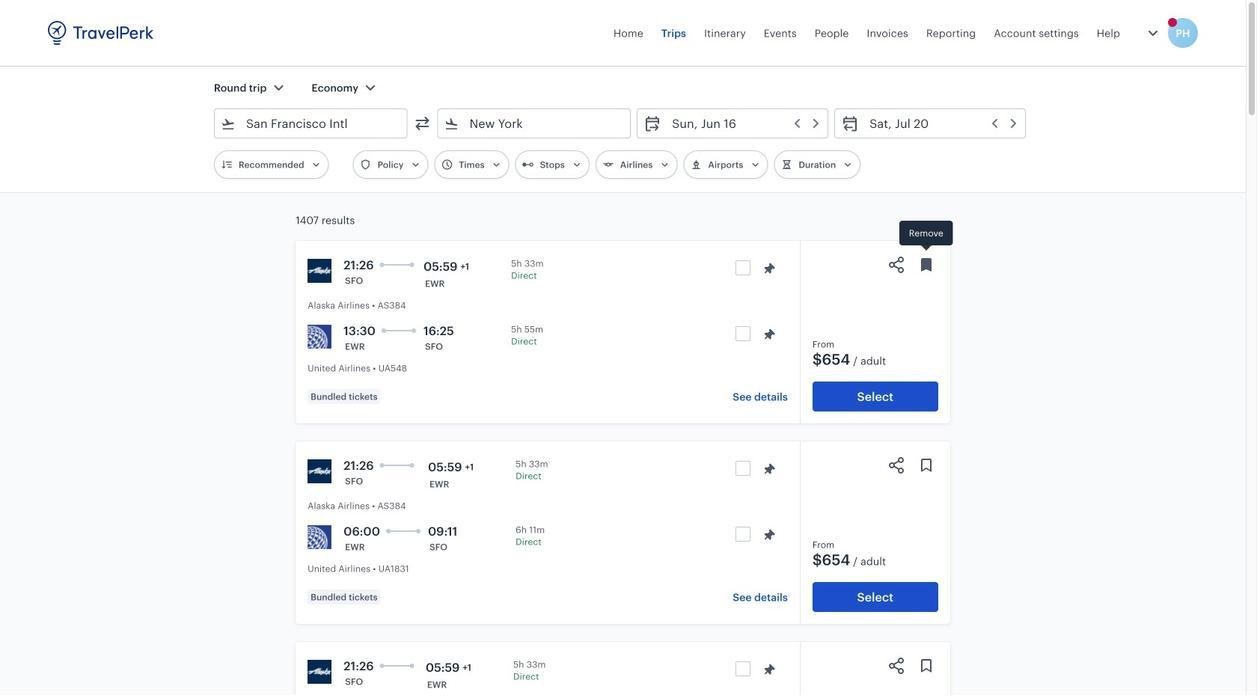 Task type: describe. For each thing, give the bounding box(es) containing it.
alaska airlines image for united airlines image
[[308, 259, 332, 283]]

united airlines image
[[308, 325, 332, 349]]

To search field
[[459, 112, 611, 135]]

united airlines image
[[308, 525, 332, 549]]

alaska airlines image for united airlines icon
[[308, 460, 332, 484]]

From search field
[[236, 112, 387, 135]]



Task type: locate. For each thing, give the bounding box(es) containing it.
Depart field
[[662, 112, 822, 135]]

0 vertical spatial alaska airlines image
[[308, 259, 332, 283]]

1 vertical spatial alaska airlines image
[[308, 460, 332, 484]]

alaska airlines image
[[308, 259, 332, 283], [308, 460, 332, 484], [308, 660, 332, 684]]

Return field
[[859, 112, 1020, 135]]

1 alaska airlines image from the top
[[308, 259, 332, 283]]

tooltip
[[900, 221, 953, 253]]

3 alaska airlines image from the top
[[308, 660, 332, 684]]

2 vertical spatial alaska airlines image
[[308, 660, 332, 684]]

2 alaska airlines image from the top
[[308, 460, 332, 484]]



